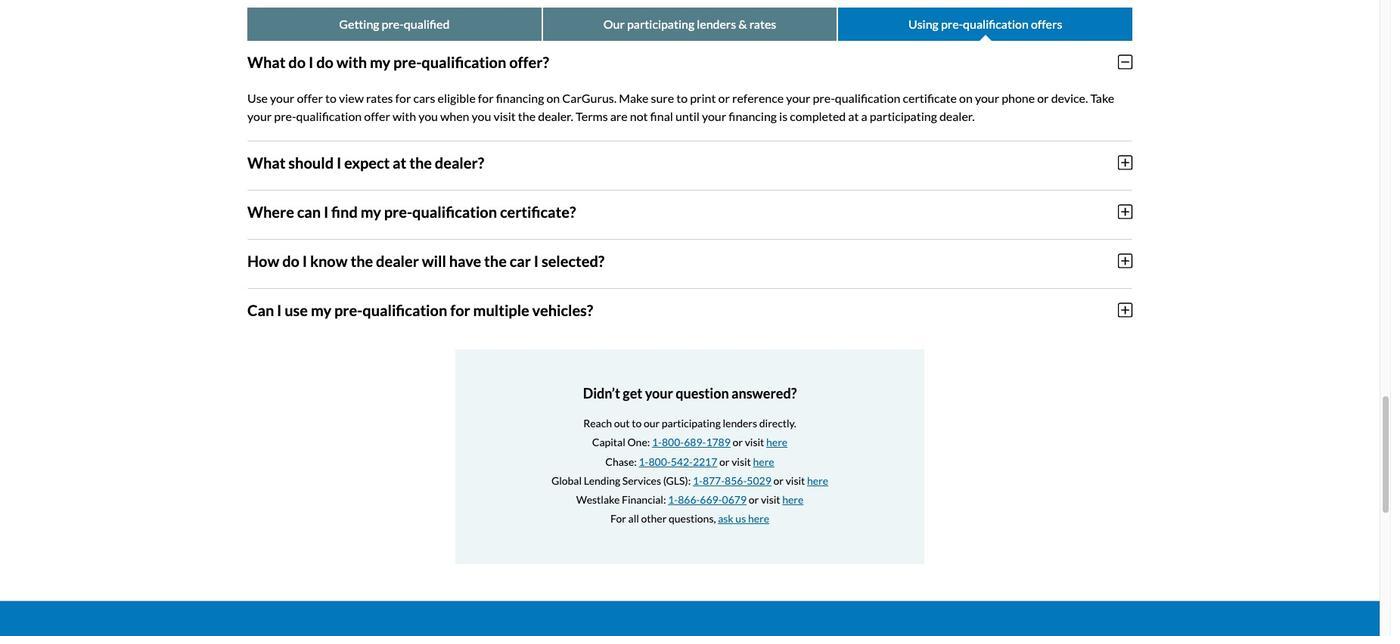 Task type: vqa. For each thing, say whether or not it's contained in the screenshot.
"at" to the bottom
yes



Task type: describe. For each thing, give the bounding box(es) containing it.
2217
[[693, 455, 718, 468]]

qualified
[[404, 16, 450, 31]]

or right 'phone'
[[1037, 90, 1049, 105]]

here down directly.
[[766, 436, 788, 449]]

completed
[[790, 109, 846, 123]]

visit down 5029
[[761, 493, 780, 506]]

lending
[[584, 474, 621, 487]]

are
[[610, 109, 628, 123]]

know
[[310, 252, 348, 270]]

669-
[[700, 493, 722, 506]]

1-877-856-5029 link
[[693, 474, 772, 487]]

participating inside reach out to our participating lenders directly. capital one: 1-800-689-1789 or visit here chase: 1-800-542-2217 or visit here global lending services (gls): 1-877-856-5029 or visit here westlake financial: 1-866-669-0679 or visit here for all other questions, ask us here
[[662, 417, 721, 430]]

our
[[604, 16, 625, 31]]

856-
[[725, 474, 747, 487]]

multiple
[[473, 301, 529, 319]]

can i use my pre-qualification for multiple vehicles? button
[[247, 289, 1133, 331]]

the right know at the left
[[351, 252, 373, 270]]

reach
[[584, 417, 612, 430]]

certificate
[[903, 90, 957, 105]]

or right '0679'
[[749, 493, 759, 506]]

frequently asked questions tab list
[[247, 7, 1133, 41]]

here link for 1-800-542-2217
[[753, 455, 774, 468]]

1-800-542-2217 link
[[639, 455, 718, 468]]

should
[[289, 153, 334, 171]]

print
[[690, 90, 716, 105]]

minus square image
[[1118, 53, 1133, 70]]

1- down 2217
[[693, 474, 703, 487]]

westlake
[[576, 493, 620, 506]]

&
[[739, 16, 747, 31]]

here link for 1-877-856-5029
[[807, 474, 829, 487]]

using pre-qualification offers
[[909, 16, 1062, 31]]

plus square image for multiple
[[1118, 302, 1133, 318]]

for
[[611, 512, 626, 525]]

866-
[[678, 493, 700, 506]]

0 vertical spatial 800-
[[662, 436, 684, 449]]

1- right one:
[[652, 436, 662, 449]]

getting pre-qualified button
[[247, 7, 541, 41]]

lenders inside reach out to our participating lenders directly. capital one: 1-800-689-1789 or visit here chase: 1-800-542-2217 or visit here global lending services (gls): 1-877-856-5029 or visit here westlake financial: 1-866-669-0679 or visit here for all other questions, ask us here
[[723, 417, 757, 430]]

i for do
[[309, 53, 313, 71]]

here right the us
[[748, 512, 769, 525]]

use your offer to view rates for cars eligible for financing on cargurus. make sure to print or reference your pre-qualification certificate on your phone or device. take your pre-qualification offer with you when you visit the dealer. terms are not final until your financing is completed at a participating dealer.
[[247, 90, 1115, 123]]

have
[[449, 252, 481, 270]]

offer?
[[509, 53, 549, 71]]

1 you from the left
[[419, 109, 438, 123]]

plus square image for certificate?
[[1118, 203, 1133, 220]]

for for multiple
[[450, 301, 470, 319]]

ask
[[718, 512, 734, 525]]

5029
[[747, 474, 772, 487]]

what should i expect at the dealer?
[[247, 153, 484, 171]]

didn't
[[583, 385, 620, 401]]

here up 5029
[[753, 455, 774, 468]]

at inside button
[[393, 153, 406, 171]]

1 vertical spatial 800-
[[649, 455, 671, 468]]

what should i expect at the dealer? button
[[247, 141, 1133, 184]]

can i use my pre-qualification for multiple vehicles?
[[247, 301, 593, 319]]

car
[[510, 252, 531, 270]]

getting pre-qualified
[[339, 16, 450, 31]]

2 dealer. from the left
[[940, 109, 975, 123]]

pre- right "use"
[[334, 301, 363, 319]]

pre- up dealer
[[384, 202, 412, 221]]

participating inside use your offer to view rates for cars eligible for financing on cargurus. make sure to print or reference your pre-qualification certificate on your phone or device. take your pre-qualification offer with you when you visit the dealer. terms are not final until your financing is completed at a participating dealer.
[[870, 109, 937, 123]]

do for do
[[289, 53, 306, 71]]

take
[[1091, 90, 1115, 105]]

reference
[[732, 90, 784, 105]]

the inside button
[[409, 153, 432, 171]]

1- up 'services'
[[639, 455, 649, 468]]

689-
[[684, 436, 706, 449]]

get
[[623, 385, 643, 401]]

all
[[628, 512, 639, 525]]

what do i do with my pre-qualification offer? button
[[247, 41, 1133, 83]]

our participating lenders & rates button
[[543, 7, 837, 41]]

answered?
[[732, 385, 797, 401]]

not
[[630, 109, 648, 123]]

selected?
[[542, 252, 605, 270]]

financial:
[[622, 493, 666, 506]]

device.
[[1051, 90, 1088, 105]]

rates inside button
[[750, 16, 776, 31]]

here link for 1-800-689-1789
[[766, 436, 788, 449]]

at inside use your offer to view rates for cars eligible for financing on cargurus. make sure to print or reference your pre-qualification certificate on your phone or device. take your pre-qualification offer with you when you visit the dealer. terms are not final until your financing is completed at a participating dealer.
[[848, 109, 859, 123]]

1-800-689-1789 link
[[652, 436, 731, 449]]

what for what should i expect at the dealer?
[[247, 153, 286, 171]]

until
[[676, 109, 700, 123]]

i for expect
[[337, 153, 341, 171]]

vehicles?
[[532, 301, 593, 319]]

terms
[[576, 109, 608, 123]]

here right '0679'
[[782, 493, 804, 506]]

where can i find my pre-qualification certificate? button
[[247, 190, 1133, 233]]

our
[[644, 417, 660, 430]]

1 vertical spatial offer
[[364, 109, 390, 123]]

the inside use your offer to view rates for cars eligible for financing on cargurus. make sure to print or reference your pre-qualification certificate on your phone or device. take your pre-qualification offer with you when you visit the dealer. terms are not final until your financing is completed at a participating dealer.
[[518, 109, 536, 123]]

ask us here link
[[718, 512, 769, 525]]

pre- up should
[[274, 109, 296, 123]]

lenders inside the our participating lenders & rates button
[[697, 16, 736, 31]]

your down print
[[702, 109, 726, 123]]

here right 5029
[[807, 474, 829, 487]]

participating inside button
[[627, 16, 695, 31]]

how
[[247, 252, 279, 270]]

view
[[339, 90, 364, 105]]

my inside what do i do with my pre-qualification offer? dropdown button
[[370, 53, 390, 71]]

can
[[297, 202, 321, 221]]

qualification down view
[[296, 109, 362, 123]]

your right get
[[645, 385, 673, 401]]

certificate?
[[500, 202, 576, 221]]

a
[[861, 109, 868, 123]]

i for find
[[324, 202, 329, 221]]

0679
[[722, 493, 747, 506]]

your left 'phone'
[[975, 90, 1000, 105]]

pre- right getting
[[382, 16, 404, 31]]

using
[[909, 16, 939, 31]]

make
[[619, 90, 649, 105]]

to inside reach out to our participating lenders directly. capital one: 1-800-689-1789 or visit here chase: 1-800-542-2217 or visit here global lending services (gls): 1-877-856-5029 or visit here westlake financial: 1-866-669-0679 or visit here for all other questions, ask us here
[[632, 417, 642, 430]]

where can i find my pre-qualification certificate?
[[247, 202, 576, 221]]



Task type: locate. For each thing, give the bounding box(es) containing it.
1 plus square image from the top
[[1118, 154, 1133, 171]]

do for know
[[282, 252, 300, 270]]

visit up "856-"
[[732, 455, 751, 468]]

dealer. left the 'terms'
[[538, 109, 573, 123]]

3 plus square image from the top
[[1118, 302, 1133, 318]]

0 horizontal spatial rates
[[366, 90, 393, 105]]

or right 5029
[[774, 474, 784, 487]]

or right 1789
[[733, 436, 743, 449]]

0 horizontal spatial for
[[395, 90, 411, 105]]

plus square image inside can i use my pre-qualification for multiple vehicles? button
[[1118, 302, 1133, 318]]

participating right the our
[[627, 16, 695, 31]]

here link down directly.
[[766, 436, 788, 449]]

at
[[848, 109, 859, 123], [393, 153, 406, 171]]

2 vertical spatial participating
[[662, 417, 721, 430]]

what inside button
[[247, 153, 286, 171]]

0 vertical spatial my
[[370, 53, 390, 71]]

offers
[[1031, 16, 1062, 31]]

1 dealer. from the left
[[538, 109, 573, 123]]

one:
[[628, 436, 650, 449]]

phone
[[1002, 90, 1035, 105]]

lenders left '&'
[[697, 16, 736, 31]]

qualification up the eligible in the left top of the page
[[422, 53, 506, 71]]

services
[[623, 474, 661, 487]]

to right out
[[632, 417, 642, 430]]

reach out to our participating lenders directly. capital one: 1-800-689-1789 or visit here chase: 1-800-542-2217 or visit here global lending services (gls): 1-877-856-5029 or visit here westlake financial: 1-866-669-0679 or visit here for all other questions, ask us here
[[551, 417, 829, 525]]

visit inside use your offer to view rates for cars eligible for financing on cargurus. make sure to print or reference your pre-qualification certificate on your phone or device. take your pre-qualification offer with you when you visit the dealer. terms are not final until your financing is completed at a participating dealer.
[[494, 109, 516, 123]]

questions,
[[669, 512, 716, 525]]

qualification
[[963, 16, 1029, 31], [422, 53, 506, 71], [835, 90, 901, 105], [296, 109, 362, 123], [412, 202, 497, 221], [363, 301, 447, 319]]

0 horizontal spatial at
[[393, 153, 406, 171]]

1-
[[652, 436, 662, 449], [639, 455, 649, 468], [693, 474, 703, 487], [668, 493, 678, 506]]

my right "use"
[[311, 301, 331, 319]]

rates
[[750, 16, 776, 31], [366, 90, 393, 105]]

0 vertical spatial financing
[[496, 90, 544, 105]]

1 vertical spatial plus square image
[[1118, 203, 1133, 220]]

what up use
[[247, 53, 286, 71]]

1-866-669-0679 link
[[668, 493, 747, 506]]

1 horizontal spatial with
[[393, 109, 416, 123]]

my inside can i use my pre-qualification for multiple vehicles? button
[[311, 301, 331, 319]]

visit down directly.
[[745, 436, 764, 449]]

here
[[766, 436, 788, 449], [753, 455, 774, 468], [807, 474, 829, 487], [782, 493, 804, 506], [748, 512, 769, 525]]

1 horizontal spatial to
[[632, 417, 642, 430]]

final
[[650, 109, 673, 123]]

877-
[[703, 474, 725, 487]]

is
[[779, 109, 788, 123]]

with down the cars
[[393, 109, 416, 123]]

eligible
[[438, 90, 476, 105]]

0 vertical spatial at
[[848, 109, 859, 123]]

or right print
[[718, 90, 730, 105]]

do inside 'button'
[[282, 252, 300, 270]]

you right when
[[472, 109, 491, 123]]

chase:
[[606, 455, 637, 468]]

dealer.
[[538, 109, 573, 123], [940, 109, 975, 123]]

1 horizontal spatial offer
[[364, 109, 390, 123]]

rates inside use your offer to view rates for cars eligible for financing on cargurus. make sure to print or reference your pre-qualification certificate on your phone or device. take your pre-qualification offer with you when you visit the dealer. terms are not final until your financing is completed at a participating dealer.
[[366, 90, 393, 105]]

1 vertical spatial financing
[[729, 109, 777, 123]]

other
[[641, 512, 667, 525]]

dealer
[[376, 252, 419, 270]]

your right use
[[270, 90, 295, 105]]

do
[[289, 53, 306, 71], [316, 53, 334, 71], [282, 252, 300, 270]]

pre- right using
[[941, 16, 963, 31]]

plus square image
[[1118, 252, 1133, 269]]

1 vertical spatial lenders
[[723, 417, 757, 430]]

0 horizontal spatial offer
[[297, 90, 323, 105]]

0 horizontal spatial on
[[547, 90, 560, 105]]

pre- up completed
[[813, 90, 835, 105]]

will
[[422, 252, 446, 270]]

capital
[[592, 436, 625, 449]]

here link up 5029
[[753, 455, 774, 468]]

participating up 1-800-689-1789 link
[[662, 417, 721, 430]]

my right find
[[361, 202, 381, 221]]

using pre-qualification offers tab panel
[[247, 41, 1133, 337]]

2 vertical spatial plus square image
[[1118, 302, 1133, 318]]

here link
[[766, 436, 788, 449], [753, 455, 774, 468], [807, 474, 829, 487], [782, 493, 804, 506]]

i for know
[[302, 252, 307, 270]]

the left dealer?
[[409, 153, 432, 171]]

the left car
[[484, 252, 507, 270]]

1 vertical spatial rates
[[366, 90, 393, 105]]

out
[[614, 417, 630, 430]]

directly.
[[759, 417, 796, 430]]

expect
[[344, 153, 390, 171]]

use
[[285, 301, 308, 319]]

on right the certificate
[[959, 90, 973, 105]]

financing down reference
[[729, 109, 777, 123]]

2 you from the left
[[472, 109, 491, 123]]

my
[[370, 53, 390, 71], [361, 202, 381, 221], [311, 301, 331, 319]]

offer left view
[[297, 90, 323, 105]]

1 horizontal spatial at
[[848, 109, 859, 123]]

qualification inside dropdown button
[[422, 53, 506, 71]]

pre- inside dropdown button
[[393, 53, 422, 71]]

dealer. down the certificate
[[940, 109, 975, 123]]

i inside dropdown button
[[309, 53, 313, 71]]

us
[[736, 512, 746, 525]]

0 vertical spatial offer
[[297, 90, 323, 105]]

rates right '&'
[[750, 16, 776, 31]]

0 horizontal spatial to
[[325, 90, 337, 105]]

0 horizontal spatial with
[[336, 53, 367, 71]]

or right 2217
[[720, 455, 730, 468]]

0 vertical spatial what
[[247, 53, 286, 71]]

your up is
[[786, 90, 811, 105]]

1 horizontal spatial dealer.
[[940, 109, 975, 123]]

i
[[309, 53, 313, 71], [337, 153, 341, 171], [324, 202, 329, 221], [302, 252, 307, 270], [534, 252, 539, 270], [277, 301, 282, 319]]

for for cars
[[395, 90, 411, 105]]

qualification down dealer?
[[412, 202, 497, 221]]

to left view
[[325, 90, 337, 105]]

how do i know the dealer will have the car i selected?
[[247, 252, 605, 270]]

on
[[547, 90, 560, 105], [959, 90, 973, 105]]

1 on from the left
[[547, 90, 560, 105]]

1 horizontal spatial rates
[[750, 16, 776, 31]]

2 vertical spatial my
[[311, 301, 331, 319]]

2 what from the top
[[247, 153, 286, 171]]

1 vertical spatial my
[[361, 202, 381, 221]]

0 horizontal spatial financing
[[496, 90, 544, 105]]

800- up (gls):
[[649, 455, 671, 468]]

1 vertical spatial participating
[[870, 109, 937, 123]]

visit right when
[[494, 109, 516, 123]]

participating down the certificate
[[870, 109, 937, 123]]

1 horizontal spatial for
[[450, 301, 470, 319]]

use
[[247, 90, 268, 105]]

800-
[[662, 436, 684, 449], [649, 455, 671, 468]]

on left cargurus.
[[547, 90, 560, 105]]

qualification down dealer
[[363, 301, 447, 319]]

global
[[551, 474, 582, 487]]

qualification up a
[[835, 90, 901, 105]]

you
[[419, 109, 438, 123], [472, 109, 491, 123]]

0 horizontal spatial dealer.
[[538, 109, 573, 123]]

cars
[[413, 90, 435, 105]]

at right expect
[[393, 153, 406, 171]]

cargurus.
[[562, 90, 617, 105]]

where
[[247, 202, 294, 221]]

0 vertical spatial lenders
[[697, 16, 736, 31]]

1- down (gls):
[[668, 493, 678, 506]]

pre- up the cars
[[393, 53, 422, 71]]

what for what do i do with my pre-qualification offer?
[[247, 53, 286, 71]]

participating
[[627, 16, 695, 31], [870, 109, 937, 123], [662, 417, 721, 430]]

1 vertical spatial at
[[393, 153, 406, 171]]

you down the cars
[[419, 109, 438, 123]]

for right the eligible in the left top of the page
[[478, 90, 494, 105]]

here link for 1-866-669-0679
[[782, 493, 804, 506]]

my inside where can i find my pre-qualification certificate? button
[[361, 202, 381, 221]]

0 horizontal spatial you
[[419, 109, 438, 123]]

find
[[331, 202, 358, 221]]

offer up expect
[[364, 109, 390, 123]]

what inside dropdown button
[[247, 53, 286, 71]]

1 what from the top
[[247, 53, 286, 71]]

didn't get your question answered?
[[583, 385, 797, 401]]

542-
[[671, 455, 693, 468]]

1 horizontal spatial you
[[472, 109, 491, 123]]

what left should
[[247, 153, 286, 171]]

at left a
[[848, 109, 859, 123]]

the down offer?
[[518, 109, 536, 123]]

qualification inside frequently asked questions tab list
[[963, 16, 1029, 31]]

for left multiple
[[450, 301, 470, 319]]

with inside dropdown button
[[336, 53, 367, 71]]

2 on from the left
[[959, 90, 973, 105]]

0 vertical spatial participating
[[627, 16, 695, 31]]

0 vertical spatial rates
[[750, 16, 776, 31]]

for inside can i use my pre-qualification for multiple vehicles? button
[[450, 301, 470, 319]]

getting
[[339, 16, 379, 31]]

1 horizontal spatial on
[[959, 90, 973, 105]]

(gls):
[[663, 474, 691, 487]]

2 horizontal spatial to
[[677, 90, 688, 105]]

your down use
[[247, 109, 272, 123]]

dealer?
[[435, 153, 484, 171]]

using pre-qualification offers button
[[839, 7, 1133, 41]]

lenders
[[697, 16, 736, 31], [723, 417, 757, 430]]

2 plus square image from the top
[[1118, 203, 1133, 220]]

1 vertical spatial with
[[393, 109, 416, 123]]

can
[[247, 301, 274, 319]]

what
[[247, 53, 286, 71], [247, 153, 286, 171]]

here link right '0679'
[[782, 493, 804, 506]]

to up until
[[677, 90, 688, 105]]

financing down offer?
[[496, 90, 544, 105]]

here link right 5029
[[807, 474, 829, 487]]

visit
[[494, 109, 516, 123], [745, 436, 764, 449], [732, 455, 751, 468], [786, 474, 805, 487], [761, 493, 780, 506]]

question
[[676, 385, 729, 401]]

what do i do with my pre-qualification offer?
[[247, 53, 549, 71]]

rates right view
[[366, 90, 393, 105]]

1 horizontal spatial financing
[[729, 109, 777, 123]]

for left the cars
[[395, 90, 411, 105]]

0 vertical spatial plus square image
[[1118, 154, 1133, 171]]

with up view
[[336, 53, 367, 71]]

plus square image inside where can i find my pre-qualification certificate? button
[[1118, 203, 1133, 220]]

2 horizontal spatial for
[[478, 90, 494, 105]]

plus square image
[[1118, 154, 1133, 171], [1118, 203, 1133, 220], [1118, 302, 1133, 318]]

800- up 1-800-542-2217 link
[[662, 436, 684, 449]]

or
[[718, 90, 730, 105], [1037, 90, 1049, 105], [733, 436, 743, 449], [720, 455, 730, 468], [774, 474, 784, 487], [749, 493, 759, 506]]

1 vertical spatial what
[[247, 153, 286, 171]]

our participating lenders & rates
[[604, 16, 776, 31]]

visit right 5029
[[786, 474, 805, 487]]

my down getting pre-qualified button
[[370, 53, 390, 71]]

plus square image inside the what should i expect at the dealer? button
[[1118, 154, 1133, 171]]

lenders up 1789
[[723, 417, 757, 430]]

how do i know the dealer will have the car i selected? button
[[247, 240, 1133, 282]]

with inside use your offer to view rates for cars eligible for financing on cargurus. make sure to print or reference your pre-qualification certificate on your phone or device. take your pre-qualification offer with you when you visit the dealer. terms are not final until your financing is completed at a participating dealer.
[[393, 109, 416, 123]]

0 vertical spatial with
[[336, 53, 367, 71]]

to
[[325, 90, 337, 105], [677, 90, 688, 105], [632, 417, 642, 430]]

when
[[440, 109, 469, 123]]

qualification left offers
[[963, 16, 1029, 31]]



